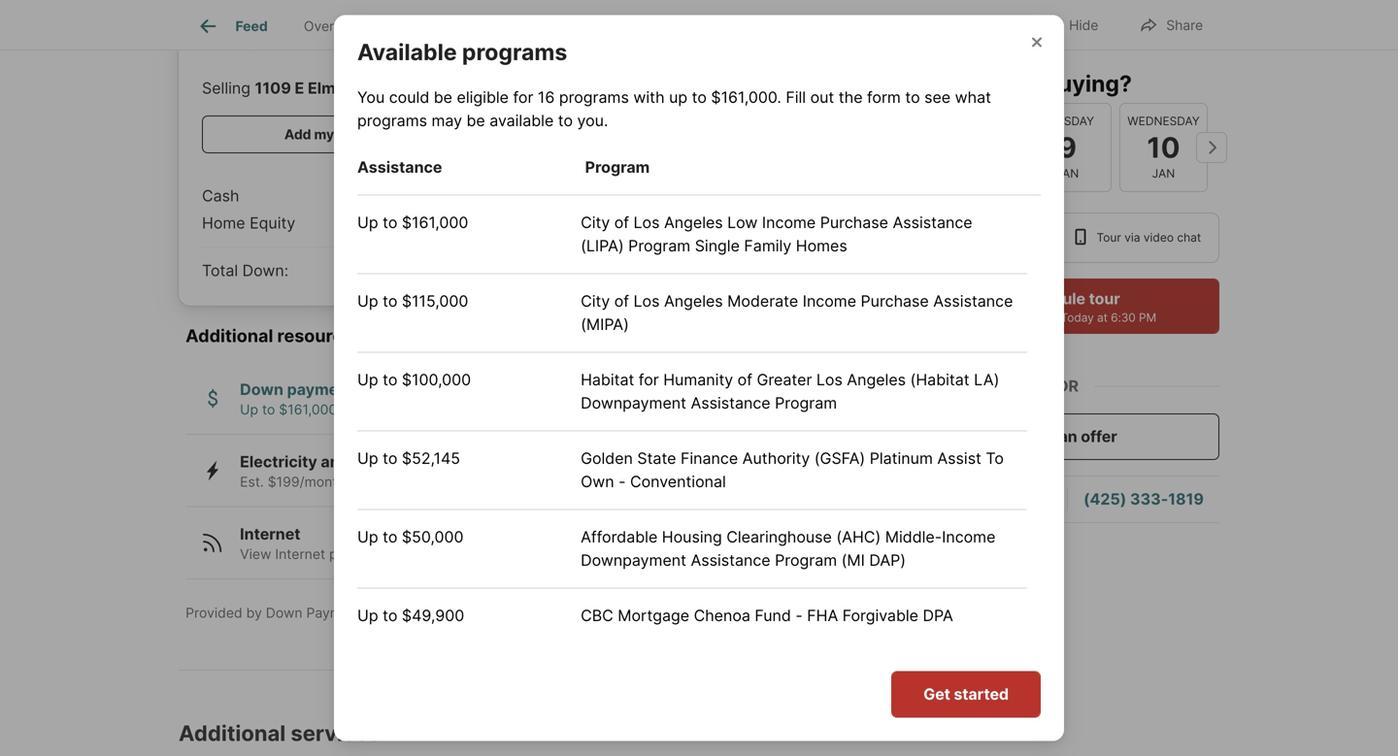 Task type: vqa. For each thing, say whether or not it's contained in the screenshot.
the leftmost $161,000
yes



Task type: describe. For each thing, give the bounding box(es) containing it.
e
[[295, 79, 304, 98]]

electricity
[[240, 453, 317, 472]]

up for up to $115,000
[[357, 292, 378, 311]]

total
[[202, 261, 238, 280]]

mortgage for cbc mortgage chenoa fund - fha repayable dpa
[[618, 662, 689, 681]]

fha for repayable
[[807, 662, 838, 681]]

$50,000
[[402, 528, 464, 547]]

(lipa)
[[581, 236, 624, 255]]

additional for additional resources
[[186, 325, 273, 347]]

state for own
[[637, 449, 676, 468]]

affordable
[[581, 528, 658, 547]]

feed
[[235, 18, 268, 34]]

tuesday
[[1041, 114, 1094, 128]]

city for city of los angeles moderate income purchase assistance (mipa)
[[581, 292, 610, 311]]

$52,145
[[402, 449, 460, 468]]

start an offer
[[1018, 427, 1117, 446]]

it's free, cancel anytime
[[916, 343, 1046, 357]]

- down cbc mortgage chenoa fund - fha forgivable dpa
[[796, 662, 803, 681]]

family
[[744, 236, 792, 255]]

programs inside available programs element
[[462, 38, 567, 66]]

downpayment inside affordable housing clearinghouse (ahc) middle-income downpayment assistance program (mi dap)
[[581, 551, 686, 570]]

up to $100,000
[[357, 370, 471, 389]]

333-
[[1130, 490, 1168, 509]]

1 vertical spatial internet
[[275, 546, 325, 563]]

next image
[[1196, 132, 1227, 163]]

schedule
[[1015, 289, 1085, 308]]

share button
[[1123, 4, 1219, 44]]

equity
[[377, 126, 419, 143]]

up for up to $50,000
[[357, 528, 378, 547]]

16
[[538, 88, 555, 107]]

you
[[357, 88, 385, 107]]

4 tab from the left
[[755, 3, 840, 50]]

today
[[1061, 311, 1094, 325]]

$115,000
[[402, 292, 468, 311]]

fund for forgivable
[[755, 606, 791, 625]]

golden for golden state finance authority (gsfa) platinum down payment assistance program - fha/va/usda
[[581, 717, 633, 736]]

available programs
[[357, 38, 567, 66]]

provided
[[186, 605, 242, 622]]

free,
[[935, 343, 960, 357]]

chenoa for repayable
[[694, 662, 750, 681]]

selling 1109 e elm st, brea, ca 92821 ?
[[202, 79, 488, 98]]

income for moderate
[[803, 292, 856, 311]]

city for city of los angeles low income purchase assistance (lipa) program single family homes
[[581, 213, 610, 232]]

dpa for cbc mortgage chenoa fund - fha repayable dpa
[[923, 662, 954, 681]]

(mi
[[841, 551, 865, 570]]

$161,000 inside down payment assistance up to $161,000
[[279, 402, 337, 418]]

downpayment inside habitat for humanity of greater los angeles (habitat la) downpayment assistance program
[[581, 394, 686, 413]]

cbc for cbc mortgage chenoa fund - fha forgivable dpa
[[581, 606, 613, 625]]

thinking
[[916, 70, 1011, 97]]

(15%)
[[452, 260, 501, 281]]

1 tab from the left
[[382, 3, 520, 50]]

fund for repayable
[[755, 662, 791, 681]]

pm
[[1139, 311, 1156, 325]]

home inside add my home equity button
[[337, 126, 374, 143]]

(425)
[[1084, 490, 1127, 509]]

. fill out the form to see what programs may be available to you.
[[357, 88, 991, 130]]

elm
[[308, 79, 336, 98]]

of for thinking of buying?
[[1017, 70, 1039, 97]]

city of los angeles moderate income purchase assistance (mipa)
[[581, 292, 1013, 334]]

get started
[[923, 685, 1009, 704]]

to left see on the right top of page
[[905, 88, 920, 107]]

next
[[979, 311, 1004, 325]]

assistance inside golden state finance authority (gsfa) platinum down payment assistance program - fha/va/usda
[[649, 740, 729, 756]]

buying?
[[1044, 70, 1132, 97]]

finance for program
[[681, 717, 738, 736]]

tour
[[1097, 231, 1121, 245]]

down inside golden state finance authority (gsfa) platinum down payment assistance program - fha/va/usda
[[937, 717, 979, 736]]

cancel
[[963, 343, 999, 357]]

payment inside golden state finance authority (gsfa) platinum down payment assistance program - fha/va/usda
[[581, 740, 645, 756]]

2 tab from the left
[[520, 3, 668, 50]]

home inside internet view internet plans and providers available for this home
[[568, 546, 604, 563]]

authority for conventional
[[742, 449, 810, 468]]

tab list containing feed
[[179, 0, 855, 50]]

program down you.
[[585, 158, 650, 177]]

0 horizontal spatial payment
[[306, 605, 363, 622]]

up
[[669, 88, 688, 107]]

up for up to $161,000
[[357, 213, 378, 232]]

add
[[284, 126, 311, 143]]

platinum for assist
[[870, 449, 933, 468]]

housing
[[662, 528, 722, 547]]

0 vertical spatial internet
[[240, 525, 301, 544]]

(habitat
[[910, 370, 970, 389]]

program inside golden state finance authority (gsfa) platinum down payment assistance program - fha/va/usda
[[733, 740, 796, 756]]

home
[[202, 214, 245, 233]]

video
[[1144, 231, 1174, 245]]

program inside the city of los angeles low income purchase assistance (lipa) program single family homes
[[628, 236, 691, 255]]

equity
[[250, 214, 295, 233]]

(gsfa) for conventional
[[814, 449, 865, 468]]

up to $161,000
[[357, 213, 468, 232]]

payment
[[287, 380, 354, 399]]

single
[[695, 236, 740, 255]]

thinking of buying?
[[916, 70, 1132, 97]]

hide button
[[1025, 4, 1115, 44]]

los inside habitat for humanity of greater los angeles (habitat la) downpayment assistance program
[[816, 370, 843, 389]]

internet view internet plans and providers available for this home
[[240, 525, 604, 563]]

up inside down payment assistance up to $161,000
[[240, 402, 258, 418]]

0 vertical spatial for
[[513, 88, 533, 107]]

for inside habitat for humanity of greater los angeles (habitat la) downpayment assistance program
[[639, 370, 659, 389]]

(425) 333-1819
[[1084, 490, 1204, 509]]

fill
[[786, 88, 806, 107]]

to
[[986, 449, 1004, 468]]

you could be eligible for 16 programs with up to $161,000
[[357, 88, 777, 107]]

plans
[[329, 546, 363, 563]]

tour via video chat
[[1097, 231, 1201, 245]]

eligible
[[457, 88, 509, 107]]

down payment assistance up to $161,000
[[240, 380, 440, 418]]

Down Payment Slider range field
[[202, 22, 501, 46]]

92821
[[432, 79, 480, 98]]

to left $49,900
[[383, 606, 397, 625]]

conventional
[[630, 472, 726, 491]]

- inside golden state finance authority (gsfa) platinum down payment assistance program - fha/va/usda
[[800, 740, 807, 756]]

available programs dialog
[[334, 15, 1064, 756]]

angeles inside habitat for humanity of greater los angeles (habitat la) downpayment assistance program
[[847, 370, 906, 389]]

3 tab from the left
[[668, 3, 755, 50]]

to left $50,000
[[383, 528, 397, 547]]

offer
[[1081, 427, 1117, 446]]

to right up
[[692, 88, 707, 107]]

assistance inside affordable housing clearinghouse (ahc) middle-income downpayment assistance program (mi dap)
[[691, 551, 771, 570]]

share
[[1166, 17, 1203, 33]]

$149,700 for $149,700 (15%)
[[366, 260, 448, 281]]

start
[[1018, 427, 1055, 446]]

greater
[[757, 370, 812, 389]]

start an offer button
[[916, 414, 1219, 460]]

angeles for low
[[664, 213, 723, 232]]

la)
[[974, 370, 999, 389]]

via
[[1125, 231, 1140, 245]]

up for up to $49,900
[[357, 606, 378, 625]]

angeles for moderate
[[664, 292, 723, 311]]

add my home equity
[[284, 126, 419, 143]]

home equity
[[202, 214, 295, 233]]

of inside habitat for humanity of greater los angeles (habitat la) downpayment assistance program
[[738, 370, 752, 389]]

$149,700 (15%)
[[366, 260, 501, 281]]

affordable housing clearinghouse (ahc) middle-income downpayment assistance program (mi dap)
[[581, 528, 996, 570]]

available
[[357, 38, 457, 66]]

resources
[[277, 325, 363, 347]]

income for middle-
[[942, 528, 996, 547]]

purchase for low
[[820, 213, 888, 232]]

an
[[1059, 427, 1077, 446]]

assistance inside the city of los angeles low income purchase assistance (lipa) program single family homes
[[893, 213, 972, 232]]

- inside golden state finance authority (gsfa) platinum assist to own - conventional
[[619, 472, 626, 491]]

to left $52,145
[[383, 449, 397, 468]]

available inside internet view internet plans and providers available for this home
[[459, 546, 515, 563]]

(mipa)
[[581, 315, 629, 334]]

solar
[[353, 453, 391, 472]]

add my home equity button
[[202, 116, 501, 154]]

services
[[291, 721, 380, 747]]

assist
[[937, 449, 981, 468]]

feed link
[[197, 15, 268, 38]]

0 vertical spatial be
[[434, 88, 452, 107]]

up to $49,900
[[357, 606, 464, 625]]



Task type: locate. For each thing, give the bounding box(es) containing it.
1 city from the top
[[581, 213, 610, 232]]

internet right view
[[275, 546, 325, 563]]

up left $52,145
[[357, 449, 378, 468]]

(gsfa) inside golden state finance authority (gsfa) platinum assist to own - conventional
[[814, 449, 865, 468]]

and right wattbuy,
[[495, 605, 519, 622]]

0 horizontal spatial be
[[434, 88, 452, 107]]

fund down cbc mortgage chenoa fund - fha forgivable dpa
[[755, 662, 791, 681]]

2 horizontal spatial and
[[495, 605, 519, 622]]

$49,900
[[402, 606, 464, 625]]

1 horizontal spatial be
[[467, 111, 485, 130]]

0 vertical spatial angeles
[[664, 213, 723, 232]]

of inside city of los angeles moderate income purchase assistance (mipa)
[[614, 292, 629, 311]]

(gsfa)
[[814, 449, 865, 468], [814, 717, 865, 736]]

programs down could
[[357, 111, 427, 130]]

be down the eligible
[[467, 111, 485, 130]]

purchase inside the city of los angeles low income purchase assistance (lipa) program single family homes
[[820, 213, 888, 232]]

humanity
[[663, 370, 733, 389]]

fha left forgivable
[[807, 606, 838, 625]]

purchase up it's in the top right of the page
[[861, 292, 929, 311]]

at
[[1097, 311, 1108, 325]]

up up "electricity"
[[240, 402, 258, 418]]

1 vertical spatial fund
[[755, 662, 791, 681]]

for left 16
[[513, 88, 533, 107]]

moderate
[[727, 292, 798, 311]]

(gsfa) inside golden state finance authority (gsfa) platinum down payment assistance program - fha/va/usda
[[814, 717, 865, 736]]

to left $100,000
[[383, 370, 397, 389]]

provided by down payment resource, wattbuy, and allconnect
[[186, 605, 593, 622]]

additional
[[186, 325, 273, 347], [179, 721, 286, 747]]

authority inside golden state finance authority (gsfa) platinum assist to own - conventional
[[742, 449, 810, 468]]

additional for additional services
[[179, 721, 286, 747]]

1 mortgage from the top
[[618, 606, 689, 625]]

down inside down payment assistance up to $161,000
[[240, 380, 283, 399]]

1 platinum from the top
[[870, 449, 933, 468]]

0 vertical spatial mortgage
[[618, 606, 689, 625]]

available right providers
[[459, 546, 515, 563]]

and inside internet view internet plans and providers available for this home
[[367, 546, 391, 563]]

platinum up fha/va/usda at the right bottom of page
[[870, 717, 933, 736]]

2 vertical spatial los
[[816, 370, 843, 389]]

2 vertical spatial down
[[937, 717, 979, 736]]

income inside affordable housing clearinghouse (ahc) middle-income downpayment assistance program (mi dap)
[[942, 528, 996, 547]]

(gsfa) up (ahc)
[[814, 449, 865, 468]]

tour via video chat option
[[1057, 213, 1219, 263]]

up left providers
[[357, 528, 378, 547]]

or
[[1056, 377, 1079, 396]]

los for (mipa)
[[634, 292, 660, 311]]

1 horizontal spatial and
[[367, 546, 391, 563]]

$149,700 up up to $161,000
[[432, 187, 501, 205]]

2 dpa from the top
[[923, 662, 954, 681]]

1 horizontal spatial $161,000
[[402, 213, 468, 232]]

finance inside golden state finance authority (gsfa) platinum down payment assistance program - fha/va/usda
[[681, 717, 738, 736]]

chenoa up cbc mortgage chenoa fund - fha repayable dpa
[[694, 606, 750, 625]]

started
[[954, 685, 1009, 704]]

for right habitat in the left of the page
[[639, 370, 659, 389]]

finance inside golden state finance authority (gsfa) platinum assist to own - conventional
[[681, 449, 738, 468]]

0 vertical spatial golden
[[581, 449, 633, 468]]

jan
[[1056, 167, 1079, 181], [1152, 167, 1175, 181]]

1 fha from the top
[[807, 606, 838, 625]]

$149,700
[[432, 187, 501, 205], [366, 260, 448, 281]]

1 vertical spatial programs
[[559, 88, 629, 107]]

0 vertical spatial cbc
[[581, 606, 613, 625]]

2 vertical spatial and
[[495, 605, 519, 622]]

0 vertical spatial $149,700
[[432, 187, 501, 205]]

1 vertical spatial cbc
[[581, 662, 613, 681]]

dpa right forgivable
[[923, 606, 953, 625]]

program right '(lipa)'
[[628, 236, 691, 255]]

1 vertical spatial dpa
[[923, 662, 954, 681]]

$149,700 (15%) tooltip
[[179, 0, 885, 306]]

1819
[[1168, 490, 1204, 509]]

of left greater
[[738, 370, 752, 389]]

homes
[[796, 236, 847, 255]]

1 vertical spatial $149,700
[[366, 260, 448, 281]]

1 dpa from the top
[[923, 606, 953, 625]]

2 chenoa from the top
[[694, 662, 750, 681]]

0 vertical spatial (gsfa)
[[814, 449, 865, 468]]

1 vertical spatial available
[[459, 546, 515, 563]]

get started button
[[891, 671, 1041, 718]]

1 vertical spatial mortgage
[[618, 662, 689, 681]]

may
[[432, 111, 462, 130]]

2 state from the top
[[637, 717, 676, 736]]

and inside electricity and solar est. $199/month
[[321, 453, 349, 472]]

2 fha from the top
[[807, 662, 838, 681]]

$161,000 up $149,700 (15%) on the top of page
[[402, 213, 468, 232]]

jan for 10
[[1152, 167, 1175, 181]]

see
[[924, 88, 951, 107]]

authority for -
[[742, 717, 810, 736]]

additional services
[[179, 721, 380, 747]]

los left low
[[634, 213, 660, 232]]

tab list
[[179, 0, 855, 50]]

of inside the city of los angeles low income purchase assistance (lipa) program single family homes
[[614, 213, 629, 232]]

downpayment down affordable at the left of the page
[[581, 551, 686, 570]]

program down greater
[[775, 394, 837, 413]]

of up (mipa)
[[614, 292, 629, 311]]

program inside habitat for humanity of greater los angeles (habitat la) downpayment assistance program
[[775, 394, 837, 413]]

1 golden from the top
[[581, 449, 633, 468]]

authority down habitat for humanity of greater los angeles (habitat la) downpayment assistance program
[[742, 449, 810, 468]]

assistance inside city of los angeles moderate income purchase assistance (mipa)
[[933, 292, 1013, 311]]

platinum inside golden state finance authority (gsfa) platinum assist to own - conventional
[[870, 449, 933, 468]]

available inside the . fill out the form to see what programs may be available to you.
[[490, 111, 554, 130]]

be up may
[[434, 88, 452, 107]]

home
[[337, 126, 374, 143], [568, 546, 604, 563]]

programs up ?
[[462, 38, 567, 66]]

1 vertical spatial fha
[[807, 662, 838, 681]]

platinum inside golden state finance authority (gsfa) platinum down payment assistance program - fha/va/usda
[[870, 717, 933, 736]]

dpa for cbc mortgage chenoa fund - fha forgivable dpa
[[923, 606, 953, 625]]

1 downpayment from the top
[[581, 394, 686, 413]]

1 vertical spatial downpayment
[[581, 551, 686, 570]]

available down 16
[[490, 111, 554, 130]]

$149,700 for $149,700
[[432, 187, 501, 205]]

clearinghouse
[[726, 528, 832, 547]]

(gsfa) up fha/va/usda at the right bottom of page
[[814, 717, 865, 736]]

angeles down single
[[664, 292, 723, 311]]

None button
[[927, 102, 1016, 193], [1023, 103, 1112, 192], [1119, 103, 1208, 192], [927, 102, 1016, 193], [1023, 103, 1112, 192], [1119, 103, 1208, 192]]

1 vertical spatial state
[[637, 717, 676, 736]]

finance for -
[[681, 449, 738, 468]]

cbc for cbc mortgage chenoa fund - fha repayable dpa
[[581, 662, 613, 681]]

2 vertical spatial for
[[519, 546, 537, 563]]

repayable
[[843, 662, 919, 681]]

1 vertical spatial finance
[[681, 717, 738, 736]]

1 authority from the top
[[742, 449, 810, 468]]

city inside city of los angeles moderate income purchase assistance (mipa)
[[581, 292, 610, 311]]

(425) 333-1819 link
[[1084, 490, 1204, 509]]

up down plans
[[357, 606, 378, 625]]

0 horizontal spatial jan
[[1056, 167, 1079, 181]]

1 vertical spatial be
[[467, 111, 485, 130]]

chenoa down cbc mortgage chenoa fund - fha forgivable dpa
[[694, 662, 750, 681]]

for inside internet view internet plans and providers available for this home
[[519, 546, 537, 563]]

2 (gsfa) from the top
[[814, 717, 865, 736]]

1 vertical spatial down
[[266, 605, 302, 622]]

overview
[[304, 18, 364, 34]]

0 vertical spatial programs
[[462, 38, 567, 66]]

anytime
[[1003, 343, 1046, 357]]

1 vertical spatial city
[[581, 292, 610, 311]]

$149,700 up up to $115,000
[[366, 260, 448, 281]]

1 horizontal spatial home
[[568, 546, 604, 563]]

los up habitat in the left of the page
[[634, 292, 660, 311]]

0 horizontal spatial $161,000
[[279, 402, 337, 418]]

2 fund from the top
[[755, 662, 791, 681]]

programs inside the . fill out the form to see what programs may be available to you.
[[357, 111, 427, 130]]

down
[[240, 380, 283, 399], [266, 605, 302, 622], [937, 717, 979, 736]]

0 vertical spatial down
[[240, 380, 283, 399]]

purchase for moderate
[[861, 292, 929, 311]]

0 vertical spatial state
[[637, 449, 676, 468]]

tour via video chat list box
[[916, 213, 1219, 263]]

(ahc)
[[836, 528, 881, 547]]

income up family
[[762, 213, 816, 232]]

jan for 9
[[1056, 167, 1079, 181]]

city inside the city of los angeles low income purchase assistance (lipa) program single family homes
[[581, 213, 610, 232]]

0 vertical spatial dpa
[[923, 606, 953, 625]]

angeles
[[664, 213, 723, 232], [664, 292, 723, 311], [847, 370, 906, 389]]

chenoa for forgivable
[[694, 606, 750, 625]]

angeles inside the city of los angeles low income purchase assistance (lipa) program single family homes
[[664, 213, 723, 232]]

downpayment
[[581, 394, 686, 413], [581, 551, 686, 570]]

and right plans
[[367, 546, 391, 563]]

1 state from the top
[[637, 449, 676, 468]]

2 authority from the top
[[742, 717, 810, 736]]

up right payment
[[357, 370, 378, 389]]

1 vertical spatial payment
[[581, 740, 645, 756]]

0 vertical spatial fund
[[755, 606, 791, 625]]

0 vertical spatial $161,000
[[711, 88, 777, 107]]

1 fund from the top
[[755, 606, 791, 625]]

down down "get started"
[[937, 717, 979, 736]]

1 vertical spatial angeles
[[664, 292, 723, 311]]

wattbuy,
[[434, 605, 491, 622]]

1 cbc from the top
[[581, 606, 613, 625]]

state inside golden state finance authority (gsfa) platinum assist to own - conventional
[[637, 449, 676, 468]]

- right "own" at the bottom
[[619, 472, 626, 491]]

income down assist
[[942, 528, 996, 547]]

cbc mortgage chenoa fund - fha repayable dpa
[[581, 662, 954, 681]]

cash
[[202, 187, 239, 205]]

to up $149,700 (15%) on the top of page
[[383, 213, 397, 232]]

of for city of los angeles moderate income purchase assistance (mipa)
[[614, 292, 629, 311]]

0 horizontal spatial home
[[337, 126, 374, 143]]

1 vertical spatial for
[[639, 370, 659, 389]]

$199/month
[[268, 474, 345, 490]]

program inside affordable housing clearinghouse (ahc) middle-income downpayment assistance program (mi dap)
[[775, 551, 837, 570]]

0 vertical spatial platinum
[[870, 449, 933, 468]]

cbc mortgage chenoa fund - fha forgivable dpa
[[581, 606, 953, 625]]

chenoa
[[694, 606, 750, 625], [694, 662, 750, 681]]

wednesday 10 jan
[[1127, 114, 1200, 181]]

you.
[[577, 111, 608, 130]]

2 vertical spatial $161,000
[[279, 402, 337, 418]]

golden for golden state finance authority (gsfa) platinum assist to own - conventional
[[581, 449, 633, 468]]

0 vertical spatial finance
[[681, 449, 738, 468]]

platinum left assist
[[870, 449, 933, 468]]

0 vertical spatial home
[[337, 126, 374, 143]]

and up the $199/month
[[321, 453, 349, 472]]

habitat
[[581, 370, 634, 389]]

0 horizontal spatial and
[[321, 453, 349, 472]]

home right 'my'
[[337, 126, 374, 143]]

for left this
[[519, 546, 537, 563]]

0 vertical spatial purchase
[[820, 213, 888, 232]]

internet up view
[[240, 525, 301, 544]]

0 vertical spatial los
[[634, 213, 660, 232]]

los inside city of los angeles moderate income purchase assistance (mipa)
[[634, 292, 660, 311]]

be inside the . fill out the form to see what programs may be available to you.
[[467, 111, 485, 130]]

.
[[777, 88, 781, 107]]

resource,
[[366, 605, 430, 622]]

city
[[581, 213, 610, 232], [581, 292, 610, 311]]

income inside the city of los angeles low income purchase assistance (lipa) program single family homes
[[762, 213, 816, 232]]

jan inside wednesday 10 jan
[[1152, 167, 1175, 181]]

0 vertical spatial payment
[[306, 605, 363, 622]]

0 vertical spatial downpayment
[[581, 394, 686, 413]]

golden state finance authority (gsfa) platinum assist to own - conventional
[[581, 449, 1004, 491]]

2 cbc from the top
[[581, 662, 613, 681]]

fha for forgivable
[[807, 606, 838, 625]]

1 finance from the top
[[681, 449, 738, 468]]

- left fha/va/usda at the right bottom of page
[[800, 740, 807, 756]]

1 vertical spatial income
[[803, 292, 856, 311]]

1 vertical spatial $161,000
[[402, 213, 468, 232]]

1 jan from the left
[[1056, 167, 1079, 181]]

9
[[1058, 130, 1077, 164]]

purchase up homes
[[820, 213, 888, 232]]

angeles left (habitat
[[847, 370, 906, 389]]

to inside down payment assistance up to $161,000
[[262, 402, 275, 418]]

up up $149,700 (15%) on the top of page
[[357, 213, 378, 232]]

2 city from the top
[[581, 292, 610, 311]]

0 vertical spatial income
[[762, 213, 816, 232]]

1 vertical spatial golden
[[581, 717, 633, 736]]

2 platinum from the top
[[870, 717, 933, 736]]

of right what at right top
[[1017, 70, 1039, 97]]

assistance
[[357, 158, 442, 177], [893, 213, 972, 232], [933, 292, 1013, 311], [691, 394, 771, 413], [691, 551, 771, 570], [649, 740, 729, 756]]

total down:
[[202, 261, 289, 280]]

up to $52,145
[[357, 449, 460, 468]]

0 vertical spatial available
[[490, 111, 554, 130]]

0 vertical spatial authority
[[742, 449, 810, 468]]

city up (mipa)
[[581, 292, 610, 311]]

allconnect
[[523, 605, 593, 622]]

$161,000 down payment
[[279, 402, 337, 418]]

2 golden from the top
[[581, 717, 633, 736]]

internet
[[240, 525, 301, 544], [275, 546, 325, 563]]

los for (lipa)
[[634, 213, 660, 232]]

to down you could be eligible for 16 programs with up to $161,000
[[558, 111, 573, 130]]

1 vertical spatial platinum
[[870, 717, 933, 736]]

fund
[[755, 606, 791, 625], [755, 662, 791, 681]]

2 downpayment from the top
[[581, 551, 686, 570]]

program down clearinghouse
[[775, 551, 837, 570]]

0 vertical spatial city
[[581, 213, 610, 232]]

fund up cbc mortgage chenoa fund - fha repayable dpa
[[755, 606, 791, 625]]

payment
[[306, 605, 363, 622], [581, 740, 645, 756]]

own
[[581, 472, 614, 491]]

mortgage
[[618, 606, 689, 625], [618, 662, 689, 681]]

1 horizontal spatial jan
[[1152, 167, 1175, 181]]

1109
[[255, 79, 291, 98]]

purchase inside city of los angeles moderate income purchase assistance (mipa)
[[861, 292, 929, 311]]

fha/va/usda
[[811, 740, 916, 756]]

authority inside golden state finance authority (gsfa) platinum down payment assistance program - fha/va/usda
[[742, 717, 810, 736]]

could
[[389, 88, 429, 107]]

the
[[839, 88, 863, 107]]

state inside golden state finance authority (gsfa) platinum down payment assistance program - fha/va/usda
[[637, 717, 676, 736]]

2 jan from the left
[[1152, 167, 1175, 181]]

2 finance from the top
[[681, 717, 738, 736]]

1 vertical spatial purchase
[[861, 292, 929, 311]]

down down additional resources
[[240, 380, 283, 399]]

1 horizontal spatial payment
[[581, 740, 645, 756]]

income for low
[[762, 213, 816, 232]]

my
[[314, 126, 334, 143]]

tab up 92821
[[382, 3, 520, 50]]

out
[[810, 88, 834, 107]]

1 (gsfa) from the top
[[814, 449, 865, 468]]

be
[[434, 88, 452, 107], [467, 111, 485, 130]]

0 vertical spatial fha
[[807, 606, 838, 625]]

home right this
[[568, 546, 604, 563]]

to left $115,000
[[383, 292, 397, 311]]

2 vertical spatial income
[[942, 528, 996, 547]]

programs up you.
[[559, 88, 629, 107]]

cbc
[[581, 606, 613, 625], [581, 662, 613, 681]]

up for up to $52,145
[[357, 449, 378, 468]]

up for up to $100,000
[[357, 370, 378, 389]]

assistance
[[357, 380, 440, 399]]

1 chenoa from the top
[[694, 606, 750, 625]]

income inside city of los angeles moderate income purchase assistance (mipa)
[[803, 292, 856, 311]]

st,
[[339, 79, 360, 98]]

up up resources
[[357, 292, 378, 311]]

state for assistance
[[637, 717, 676, 736]]

forgivable
[[843, 606, 918, 625]]

program
[[585, 158, 650, 177], [628, 236, 691, 255], [775, 394, 837, 413], [775, 551, 837, 570], [733, 740, 796, 756]]

cbc down affordable at the left of the page
[[581, 606, 613, 625]]

0 vertical spatial additional
[[186, 325, 273, 347]]

los right greater
[[816, 370, 843, 389]]

0 vertical spatial and
[[321, 453, 349, 472]]

golden inside golden state finance authority (gsfa) platinum down payment assistance program - fha/va/usda
[[581, 717, 633, 736]]

2 horizontal spatial $161,000
[[711, 88, 777, 107]]

view
[[240, 546, 271, 563]]

habitat for humanity of greater los angeles (habitat la) downpayment assistance program
[[581, 370, 999, 413]]

$161,000 left 'fill'
[[711, 88, 777, 107]]

finance up conventional
[[681, 449, 738, 468]]

available:
[[1007, 311, 1058, 325]]

1 vertical spatial chenoa
[[694, 662, 750, 681]]

for
[[513, 88, 533, 107], [639, 370, 659, 389], [519, 546, 537, 563]]

option
[[916, 213, 1057, 263]]

assistance inside habitat for humanity of greater los angeles (habitat la) downpayment assistance program
[[691, 394, 771, 413]]

platinum for down
[[870, 717, 933, 736]]

jan inside 'tuesday 9 jan'
[[1056, 167, 1079, 181]]

tab
[[382, 3, 520, 50], [520, 3, 668, 50], [668, 3, 755, 50], [755, 3, 840, 50]]

it's
[[916, 343, 932, 357]]

of up '(lipa)'
[[614, 213, 629, 232]]

tab up 'fill'
[[755, 3, 840, 50]]

mortgage for cbc mortgage chenoa fund - fha forgivable dpa
[[618, 606, 689, 625]]

tab up you could be eligible for 16 programs with up to $161,000
[[520, 3, 668, 50]]

fha left repayable
[[807, 662, 838, 681]]

1 vertical spatial and
[[367, 546, 391, 563]]

2 vertical spatial programs
[[357, 111, 427, 130]]

1 vertical spatial (gsfa)
[[814, 717, 865, 736]]

down:
[[242, 261, 289, 280]]

overview tab
[[286, 3, 382, 50]]

platinum
[[870, 449, 933, 468], [870, 717, 933, 736]]

of for city of los angeles low income purchase assistance (lipa) program single family homes
[[614, 213, 629, 232]]

1 vertical spatial authority
[[742, 717, 810, 736]]

finance down cbc mortgage chenoa fund - fha repayable dpa
[[681, 717, 738, 736]]

(gsfa) for -
[[814, 717, 865, 736]]

1 vertical spatial additional
[[179, 721, 286, 747]]

programs
[[462, 38, 567, 66], [559, 88, 629, 107], [357, 111, 427, 130]]

2 mortgage from the top
[[618, 662, 689, 681]]

jan down 10
[[1152, 167, 1175, 181]]

cbc down allconnect in the bottom left of the page
[[581, 662, 613, 681]]

downpayment down habitat in the left of the page
[[581, 394, 686, 413]]

0 vertical spatial chenoa
[[694, 606, 750, 625]]

2 vertical spatial angeles
[[847, 370, 906, 389]]

down right "by"
[[266, 605, 302, 622]]

low
[[727, 213, 758, 232]]

available programs element
[[357, 15, 591, 66]]

angeles up single
[[664, 213, 723, 232]]

city up '(lipa)'
[[581, 213, 610, 232]]

income down homes
[[803, 292, 856, 311]]

authority down cbc mortgage chenoa fund - fha repayable dpa
[[742, 717, 810, 736]]

los inside the city of los angeles low income purchase assistance (lipa) program single family homes
[[634, 213, 660, 232]]

1 vertical spatial home
[[568, 546, 604, 563]]

1 vertical spatial los
[[634, 292, 660, 311]]

dpa up the get
[[923, 662, 954, 681]]

program down cbc mortgage chenoa fund - fha repayable dpa
[[733, 740, 796, 756]]

to up "electricity"
[[262, 402, 275, 418]]

- up cbc mortgage chenoa fund - fha repayable dpa
[[796, 606, 803, 625]]

get
[[923, 685, 950, 704]]

golden state finance authority (gsfa) platinum down payment assistance program - fha/va/usda
[[581, 717, 979, 756]]

jan down "9"
[[1056, 167, 1079, 181]]

tab up up
[[668, 3, 755, 50]]

with
[[633, 88, 665, 107]]

golden inside golden state finance authority (gsfa) platinum assist to own - conventional
[[581, 449, 633, 468]]

angeles inside city of los angeles moderate income purchase assistance (mipa)
[[664, 292, 723, 311]]



